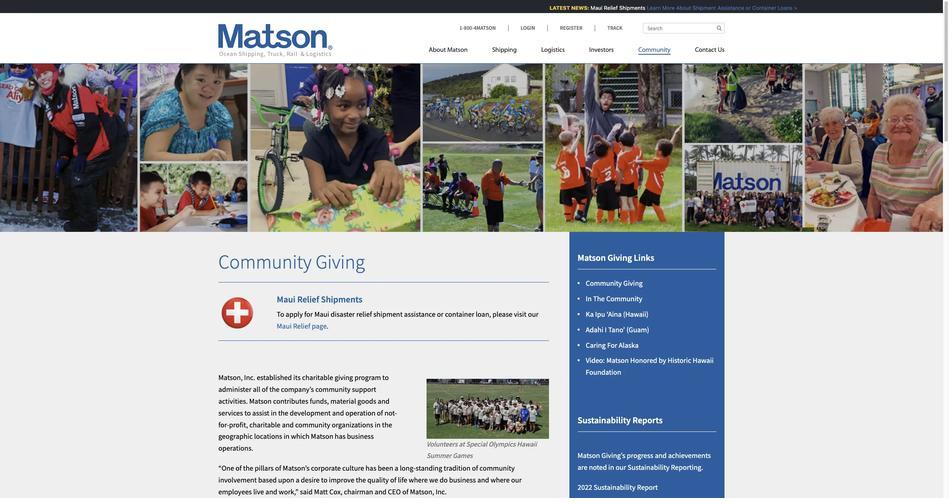 Task type: locate. For each thing, give the bounding box(es) containing it.
0 horizontal spatial has
[[335, 432, 346, 441]]

i
[[605, 325, 607, 335]]

800-
[[464, 25, 474, 31]]

0 horizontal spatial business
[[347, 432, 374, 441]]

0 vertical spatial a
[[395, 464, 399, 473]]

hawaii right historic
[[693, 356, 714, 365]]

1 vertical spatial sustainability
[[628, 463, 670, 472]]

contact us
[[696, 47, 725, 54]]

operation
[[346, 408, 376, 418]]

to down corporate
[[321, 475, 328, 485]]

inc.
[[244, 373, 255, 383], [436, 487, 447, 497]]

community
[[316, 385, 351, 394], [295, 420, 331, 430], [480, 464, 515, 473]]

2 horizontal spatial to
[[383, 373, 389, 383]]

about inside "top menu" navigation
[[429, 47, 446, 54]]

0 vertical spatial has
[[335, 432, 346, 441]]

sustainability down progress
[[628, 463, 670, 472]]

'aina
[[607, 310, 622, 319]]

and
[[378, 397, 390, 406], [333, 408, 344, 418], [282, 420, 294, 430], [655, 451, 667, 461], [478, 475, 490, 485], [266, 487, 278, 497], [375, 487, 387, 497]]

1 horizontal spatial charitable
[[302, 373, 333, 383]]

sustainability up giving's
[[578, 415, 631, 426]]

our inside to apply for maui disaster relief shipment assistance or container loan, please visit our maui relief page .
[[528, 310, 539, 319]]

1 horizontal spatial has
[[366, 464, 377, 473]]

0 horizontal spatial about
[[429, 47, 446, 54]]

2 vertical spatial community
[[480, 464, 515, 473]]

0 horizontal spatial inc.
[[244, 373, 255, 383]]

container
[[445, 310, 475, 319]]

community down development
[[295, 420, 331, 430]]

matson up are
[[578, 451, 601, 461]]

video: matson honored by historic hawaii foundation
[[586, 356, 714, 377]]

about matson
[[429, 47, 468, 54]]

for-
[[219, 420, 229, 430]]

community up material
[[316, 385, 351, 394]]

goods
[[358, 397, 377, 406]]

matson foundation giving image
[[0, 51, 944, 232]]

0 vertical spatial our
[[528, 310, 539, 319]]

1-
[[460, 25, 464, 31]]

all
[[253, 385, 261, 394]]

desire
[[301, 475, 320, 485]]

the
[[270, 385, 280, 394], [278, 408, 289, 418], [382, 420, 393, 430], [243, 464, 253, 473], [356, 475, 366, 485]]

at
[[459, 440, 465, 449]]

1 horizontal spatial community giving
[[586, 279, 643, 288]]

Search search field
[[644, 23, 725, 34]]

0 horizontal spatial our
[[512, 475, 522, 485]]

or inside to apply for maui disaster relief shipment assistance or container loan, please visit our maui relief page .
[[437, 310, 444, 319]]

shipment
[[374, 310, 403, 319]]

of down games on the bottom of page
[[472, 464, 479, 473]]

learn more about shipment assistance or container loans > link
[[642, 4, 793, 11]]

a right upon
[[296, 475, 300, 485]]

maui relief page link
[[277, 321, 327, 331]]

about matson link
[[429, 43, 480, 60]]

our inside the matson giving's progress and achievements are noted in our sustainability reporting.
[[616, 463, 627, 472]]

upon
[[278, 475, 295, 485]]

and up the not-
[[378, 397, 390, 406]]

inc. down do
[[436, 487, 447, 497]]

1 horizontal spatial shipments
[[614, 4, 641, 11]]

1 vertical spatial inc.
[[436, 487, 447, 497]]

improve
[[329, 475, 355, 485]]

0 horizontal spatial charitable
[[250, 420, 281, 430]]

matson, up administer
[[219, 373, 243, 383]]

community giving link
[[586, 279, 643, 288]]

1 horizontal spatial matson,
[[410, 487, 435, 497]]

red circle with white cross in the middle image
[[219, 294, 257, 332]]

maui
[[586, 4, 598, 11], [277, 294, 296, 305], [315, 310, 330, 319], [277, 321, 292, 331]]

has down organizations
[[335, 432, 346, 441]]

matson, down we
[[410, 487, 435, 497]]

charitable up 'locations' at the bottom left of the page
[[250, 420, 281, 430]]

in inside the matson giving's progress and achievements are noted in our sustainability reporting.
[[609, 463, 615, 472]]

matson down 1-
[[448, 47, 468, 54]]

sustainability down noted
[[594, 483, 636, 492]]

the down "contributes"
[[278, 408, 289, 418]]

1 vertical spatial matson,
[[410, 487, 435, 497]]

1 where from the left
[[409, 475, 428, 485]]

community down volunteers at special olympics hawaii summer games
[[480, 464, 515, 473]]

quality
[[368, 475, 389, 485]]

latest
[[545, 4, 565, 11]]

the up chairman
[[356, 475, 366, 485]]

2 vertical spatial relief
[[293, 321, 311, 331]]

1 horizontal spatial hawaii
[[693, 356, 714, 365]]

maui down to
[[277, 321, 292, 331]]

0 vertical spatial community giving
[[219, 250, 365, 274]]

charitable right the its
[[302, 373, 333, 383]]

tano'
[[609, 325, 626, 335]]

the
[[594, 294, 605, 304]]

the down the not-
[[382, 420, 393, 430]]

relief
[[357, 310, 372, 319]]

relief up "for"
[[298, 294, 319, 305]]

relief down "for"
[[293, 321, 311, 331]]

assistance
[[713, 4, 740, 11]]

0 vertical spatial inc.
[[244, 373, 255, 383]]

0 vertical spatial about
[[672, 4, 686, 11]]

our down giving's
[[616, 463, 627, 472]]

1 vertical spatial community
[[295, 420, 331, 430]]

community link
[[627, 43, 683, 60]]

0 vertical spatial community
[[316, 385, 351, 394]]

shipments up disaster
[[321, 294, 363, 305]]

business inside matson, inc. established its charitable giving program to administer all of the company's community support activities. matson contributes funds, material goods and services to assist in the development and operation of not- for-profit, charitable and community organizations in the geographic locations in which matson has business operations.
[[347, 432, 374, 441]]

1 vertical spatial hawaii
[[517, 440, 537, 449]]

section
[[560, 232, 735, 498]]

track link
[[595, 25, 623, 31]]

to inside "one of the pillars of matson's corporate culture has been a long-standing tradition of community involvement based upon a desire to improve the quality of life where we do business and where our employees live and work," said matt cox, chairman and ceo of matson, inc.
[[321, 475, 328, 485]]

achievements
[[669, 451, 712, 461]]

1 horizontal spatial where
[[491, 475, 510, 485]]

development
[[290, 408, 331, 418]]

to left assist
[[245, 408, 251, 418]]

1 horizontal spatial inc.
[[436, 487, 447, 497]]

login
[[521, 25, 536, 31]]

investors
[[590, 47, 614, 54]]

standing
[[416, 464, 443, 473]]

reporting.
[[672, 463, 704, 472]]

0 vertical spatial matson,
[[219, 373, 243, 383]]

0 horizontal spatial community giving
[[219, 250, 365, 274]]

please
[[493, 310, 513, 319]]

matson giving's progress and achievements are noted in our sustainability reporting.
[[578, 451, 712, 472]]

pillars
[[255, 464, 274, 473]]

links
[[634, 252, 655, 264]]

are
[[578, 463, 588, 472]]

matson right "which"
[[311, 432, 334, 441]]

where down volunteers at special olympics hawaii summer games
[[491, 475, 510, 485]]

visit
[[514, 310, 527, 319]]

to right program
[[383, 373, 389, 383]]

1 vertical spatial has
[[366, 464, 377, 473]]

matson down for
[[607, 356, 629, 365]]

relief up track link
[[599, 4, 613, 11]]

has up quality
[[366, 464, 377, 473]]

and up "which"
[[282, 420, 294, 430]]

video: matson honored by historic hawaii foundation link
[[586, 356, 714, 377]]

sustainability
[[578, 415, 631, 426], [628, 463, 670, 472], [594, 483, 636, 492]]

of up involvement
[[236, 464, 242, 473]]

0 vertical spatial shipments
[[614, 4, 641, 11]]

investors link
[[578, 43, 627, 60]]

of right ceo
[[403, 487, 409, 497]]

hawaii right olympics
[[517, 440, 537, 449]]

0 horizontal spatial hawaii
[[517, 440, 537, 449]]

hawaii inside volunteers at special olympics hawaii summer games
[[517, 440, 537, 449]]

in down giving's
[[609, 463, 615, 472]]

the down the "established"
[[270, 385, 280, 394]]

1 vertical spatial to
[[245, 408, 251, 418]]

1 vertical spatial our
[[616, 463, 627, 472]]

2 vertical spatial to
[[321, 475, 328, 485]]

0 horizontal spatial a
[[296, 475, 300, 485]]

in right assist
[[271, 408, 277, 418]]

1 vertical spatial or
[[437, 310, 444, 319]]

2 horizontal spatial our
[[616, 463, 627, 472]]

matson giving's progress and achievements are noted in our sustainability reporting. link
[[578, 451, 712, 472]]

logistics link
[[529, 43, 578, 60]]

and down quality
[[375, 487, 387, 497]]

1 horizontal spatial or
[[741, 4, 746, 11]]

where left we
[[409, 475, 428, 485]]

and down volunteers at special olympics hawaii summer games
[[478, 475, 490, 485]]

register
[[560, 25, 583, 31]]

inc. up all
[[244, 373, 255, 383]]

1 horizontal spatial to
[[321, 475, 328, 485]]

1 vertical spatial a
[[296, 475, 300, 485]]

1 vertical spatial about
[[429, 47, 446, 54]]

involvement
[[219, 475, 257, 485]]

0 horizontal spatial matson,
[[219, 373, 243, 383]]

None search field
[[644, 23, 725, 34]]

business down the tradition
[[450, 475, 476, 485]]

0 vertical spatial business
[[347, 432, 374, 441]]

1 horizontal spatial business
[[450, 475, 476, 485]]

and right progress
[[655, 451, 667, 461]]

0 horizontal spatial where
[[409, 475, 428, 485]]

business down organizations
[[347, 432, 374, 441]]

established
[[257, 373, 292, 383]]

"one
[[219, 464, 234, 473]]

our right visit
[[528, 310, 539, 319]]

to
[[277, 310, 284, 319]]

learn
[[642, 4, 656, 11]]

page
[[312, 321, 327, 331]]

chairman
[[344, 487, 374, 497]]

based
[[258, 475, 277, 485]]

in
[[586, 294, 592, 304]]

0 vertical spatial to
[[383, 373, 389, 383]]

inc. inside matson, inc. established its charitable giving program to administer all of the company's community support activities. matson contributes funds, material goods and services to assist in the development and operation of not- for-profit, charitable and community organizations in the geographic locations in which matson has business operations.
[[244, 373, 255, 383]]

>
[[789, 4, 793, 11]]

the up involvement
[[243, 464, 253, 473]]

community
[[639, 47, 671, 54], [219, 250, 312, 274], [586, 279, 622, 288], [607, 294, 643, 304]]

inc. inside "one of the pillars of matson's corporate culture has been a long-standing tradition of community involvement based upon a desire to improve the quality of life where we do business and where our employees live and work," said matt cox, chairman and ceo of matson, inc.
[[436, 487, 447, 497]]

caring
[[586, 341, 606, 350]]

support
[[352, 385, 377, 394]]

1 vertical spatial shipments
[[321, 294, 363, 305]]

reports
[[633, 415, 663, 426]]

in the community
[[586, 294, 643, 304]]

of left the not-
[[377, 408, 383, 418]]

matson, inside "one of the pillars of matson's corporate culture has been a long-standing tradition of community involvement based upon a desire to improve the quality of life where we do business and where our employees live and work," said matt cox, chairman and ceo of matson, inc.
[[410, 487, 435, 497]]

a right been
[[395, 464, 399, 473]]

relief
[[599, 4, 613, 11], [298, 294, 319, 305], [293, 321, 311, 331]]

our
[[528, 310, 539, 319], [616, 463, 627, 472], [512, 475, 522, 485]]

shipments left learn
[[614, 4, 641, 11]]

matson inside "top menu" navigation
[[448, 47, 468, 54]]

0 horizontal spatial or
[[437, 310, 444, 319]]

our down olympics
[[512, 475, 522, 485]]

a
[[395, 464, 399, 473], [296, 475, 300, 485]]

2 vertical spatial our
[[512, 475, 522, 485]]

news:
[[566, 4, 584, 11]]

noted
[[589, 463, 607, 472]]

1 horizontal spatial our
[[528, 310, 539, 319]]

0 vertical spatial hawaii
[[693, 356, 714, 365]]

0 vertical spatial or
[[741, 4, 746, 11]]

1 vertical spatial business
[[450, 475, 476, 485]]



Task type: describe. For each thing, give the bounding box(es) containing it.
sustainability inside the matson giving's progress and achievements are noted in our sustainability reporting.
[[628, 463, 670, 472]]

matson, inside matson, inc. established its charitable giving program to administer all of the company's community support activities. matson contributes funds, material goods and services to assist in the development and operation of not- for-profit, charitable and community organizations in the geographic locations in which matson has business operations.
[[219, 373, 243, 383]]

0 horizontal spatial to
[[245, 408, 251, 418]]

loan,
[[476, 310, 492, 319]]

in left "which"
[[284, 432, 290, 441]]

login link
[[508, 25, 548, 31]]

1 vertical spatial charitable
[[250, 420, 281, 430]]

historic
[[668, 356, 692, 365]]

2 where from the left
[[491, 475, 510, 485]]

volunteers at special olympics hawaii summer games
[[427, 440, 537, 460]]

life
[[398, 475, 408, 485]]

maui relief shipments
[[277, 294, 363, 305]]

for
[[608, 341, 618, 350]]

of right all
[[262, 385, 268, 394]]

section containing matson giving links
[[560, 232, 735, 498]]

culture
[[343, 464, 364, 473]]

employees
[[219, 487, 252, 497]]

maui right news:
[[586, 4, 598, 11]]

has inside "one of the pillars of matson's corporate culture has been a long-standing tradition of community involvement based upon a desire to improve the quality of life where we do business and where our employees live and work," said matt cox, chairman and ceo of matson, inc.
[[366, 464, 377, 473]]

our inside "one of the pillars of matson's corporate culture has been a long-standing tradition of community involvement based upon a desire to improve the quality of life where we do business and where our employees live and work," said matt cox, chairman and ceo of matson, inc.
[[512, 475, 522, 485]]

material
[[331, 397, 356, 406]]

1-800-4matson link
[[460, 25, 508, 31]]

2022 sustainability report
[[578, 483, 659, 492]]

0 horizontal spatial shipments
[[321, 294, 363, 305]]

contributes
[[273, 397, 309, 406]]

apply
[[286, 310, 303, 319]]

its
[[294, 373, 301, 383]]

community inside "one of the pillars of matson's corporate culture has been a long-standing tradition of community involvement based upon a desire to improve the quality of life where we do business and where our employees live and work," said matt cox, chairman and ceo of matson, inc.
[[480, 464, 515, 473]]

ka ipu 'aina (hawaii) link
[[586, 310, 649, 319]]

matson at special olympics hawaii 2016 image
[[427, 379, 550, 439]]

do
[[440, 475, 448, 485]]

ka ipu 'aina (hawaii)
[[586, 310, 649, 319]]

been
[[378, 464, 394, 473]]

business inside "one of the pillars of matson's corporate culture has been a long-standing tradition of community involvement based upon a desire to improve the quality of life where we do business and where our employees live and work," said matt cox, chairman and ceo of matson, inc.
[[450, 475, 476, 485]]

search image
[[717, 25, 722, 31]]

alaska
[[619, 341, 639, 350]]

and down based
[[266, 487, 278, 497]]

said
[[300, 487, 313, 497]]

in the community link
[[586, 294, 643, 304]]

matson inside the matson giving's progress and achievements are noted in our sustainability reporting.
[[578, 451, 601, 461]]

assistance
[[404, 310, 436, 319]]

more
[[657, 4, 670, 11]]

activities.
[[219, 397, 248, 406]]

container
[[748, 4, 772, 11]]

1 vertical spatial community giving
[[586, 279, 643, 288]]

disaster
[[331, 310, 355, 319]]

locations
[[254, 432, 282, 441]]

progress
[[627, 451, 654, 461]]

matson inside the video: matson honored by historic hawaii foundation
[[607, 356, 629, 365]]

olympics
[[489, 440, 516, 449]]

program
[[355, 373, 381, 383]]

report
[[638, 483, 659, 492]]

1 horizontal spatial a
[[395, 464, 399, 473]]

we
[[430, 475, 439, 485]]

special
[[467, 440, 488, 449]]

shipping
[[493, 47, 517, 54]]

1-800-4matson
[[460, 25, 496, 31]]

assist
[[253, 408, 270, 418]]

honored
[[631, 356, 658, 365]]

of right pillars
[[275, 464, 282, 473]]

loans
[[773, 4, 788, 11]]

maui up to
[[277, 294, 296, 305]]

0 vertical spatial relief
[[599, 4, 613, 11]]

(hawaii)
[[624, 310, 649, 319]]

4matson
[[474, 25, 496, 31]]

has inside matson, inc. established its charitable giving program to administer all of the company's community support activities. matson contributes funds, material goods and services to assist in the development and operation of not- for-profit, charitable and community organizations in the geographic locations in which matson has business operations.
[[335, 432, 346, 441]]

for
[[305, 310, 313, 319]]

contact
[[696, 47, 717, 54]]

cox,
[[330, 487, 343, 497]]

1 horizontal spatial about
[[672, 4, 686, 11]]

matt
[[314, 487, 328, 497]]

and down material
[[333, 408, 344, 418]]

giving
[[335, 373, 353, 383]]

administer
[[219, 385, 252, 394]]

logistics
[[542, 47, 565, 54]]

and inside the matson giving's progress and achievements are noted in our sustainability reporting.
[[655, 451, 667, 461]]

in down the 'operation' at left bottom
[[375, 420, 381, 430]]

matson up assist
[[249, 397, 272, 406]]

2 vertical spatial sustainability
[[594, 483, 636, 492]]

to apply for maui disaster relief shipment assistance or container loan, please visit our maui relief page .
[[277, 310, 539, 331]]

hawaii inside the video: matson honored by historic hawaii foundation
[[693, 356, 714, 365]]

shipping link
[[480, 43, 529, 60]]

top menu navigation
[[429, 43, 725, 60]]

0 vertical spatial charitable
[[302, 373, 333, 383]]

maui up page in the bottom left of the page
[[315, 310, 330, 319]]

adahi i tano' (guam)
[[586, 325, 650, 335]]

ceo
[[388, 487, 401, 497]]

matson up community giving "link"
[[578, 252, 606, 264]]

ipu
[[596, 310, 606, 319]]

profit,
[[229, 420, 248, 430]]

latest news: maui relief shipments learn more about shipment assistance or container loans >
[[545, 4, 793, 11]]

adahi i tano' (guam) link
[[586, 325, 650, 335]]

register link
[[548, 25, 595, 31]]

0 vertical spatial sustainability
[[578, 415, 631, 426]]

(guam)
[[627, 325, 650, 335]]

live
[[254, 487, 264, 497]]

relief inside to apply for maui disaster relief shipment assistance or container loan, please visit our maui relief page .
[[293, 321, 311, 331]]

giving's
[[602, 451, 626, 461]]

of left life
[[391, 475, 397, 485]]

2022
[[578, 483, 593, 492]]

.
[[327, 321, 329, 331]]

blue matson logo with ocean, shipping, truck, rail and logistics written beneath it. image
[[219, 24, 333, 58]]

tradition
[[444, 464, 471, 473]]

"one of the pillars of matson's corporate culture has been a long-standing tradition of community involvement based upon a desire to improve the quality of life where we do business and where our employees live and work," said matt cox, chairman and ceo of matson, inc.
[[219, 464, 522, 497]]

not-
[[385, 408, 397, 418]]

us
[[718, 47, 725, 54]]

community inside "top menu" navigation
[[639, 47, 671, 54]]

work,"
[[279, 487, 299, 497]]

sustainability reports
[[578, 415, 663, 426]]

1 vertical spatial relief
[[298, 294, 319, 305]]

volunteers
[[427, 440, 458, 449]]

services
[[219, 408, 243, 418]]

caring for alaska link
[[586, 341, 639, 350]]



Task type: vqa. For each thing, say whether or not it's contained in the screenshot.
Games
yes



